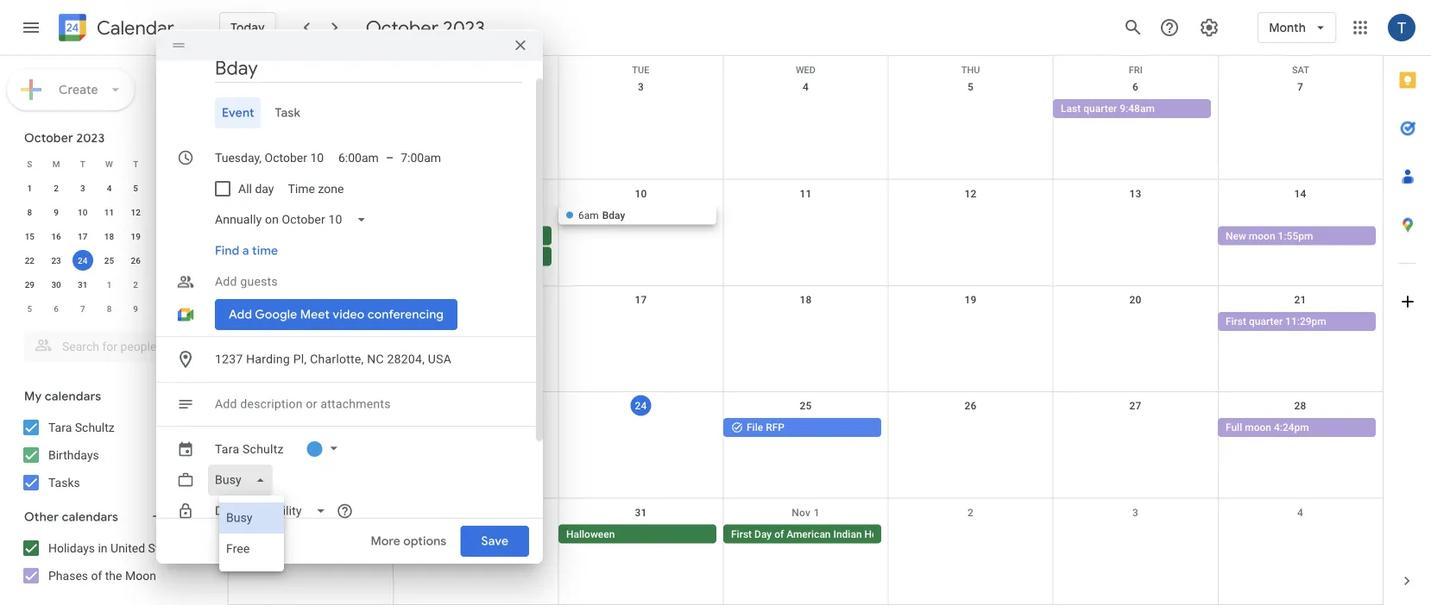 Task type: locate. For each thing, give the bounding box(es) containing it.
0 vertical spatial 22
[[25, 256, 35, 266]]

17 inside row group
[[78, 231, 88, 242]]

22 inside grid
[[305, 401, 317, 413]]

october
[[366, 16, 438, 40], [24, 130, 73, 146]]

new
[[1226, 230, 1246, 242]]

21
[[1294, 294, 1307, 306]]

attachments
[[321, 397, 391, 412]]

4
[[803, 81, 809, 93], [107, 183, 112, 193], [186, 280, 191, 290], [1297, 507, 1304, 519]]

31 element
[[72, 275, 93, 295]]

row containing 24
[[229, 393, 1383, 499]]

moon right full
[[1245, 422, 1272, 434]]

november 6 element
[[46, 299, 67, 319]]

11 inside row
[[184, 304, 194, 314]]

13 up 20 'element'
[[157, 207, 167, 218]]

moon for full
[[1245, 422, 1272, 434]]

17
[[78, 231, 88, 242], [635, 294, 647, 306]]

month
[[1269, 20, 1306, 35], [907, 529, 937, 541]]

description
[[240, 397, 303, 412]]

27
[[157, 256, 167, 266], [1129, 401, 1142, 413]]

2 s from the left
[[186, 159, 191, 169]]

19 element
[[125, 226, 146, 247]]

nov 1
[[792, 507, 820, 519]]

of right day
[[774, 529, 784, 541]]

nc
[[367, 352, 384, 367]]

s left m
[[27, 159, 32, 169]]

7 down sat
[[1297, 81, 1304, 93]]

15 inside october 2023 grid
[[25, 231, 35, 242]]

29 inside grid
[[305, 507, 317, 519]]

27 inside grid
[[1129, 401, 1142, 413]]

25 down 18 element
[[104, 256, 114, 266]]

s
[[27, 159, 32, 169], [186, 159, 191, 169]]

1 vertical spatial 19
[[965, 294, 977, 306]]

tara inside my calendars list
[[48, 421, 72, 435]]

1 horizontal spatial s
[[186, 159, 191, 169]]

5 down thu
[[968, 81, 974, 93]]

1 horizontal spatial 3
[[638, 81, 644, 93]]

0 vertical spatial 31
[[78, 280, 88, 290]]

5 inside grid
[[968, 81, 974, 93]]

to element
[[386, 151, 394, 165]]

add down 1237
[[215, 397, 237, 412]]

october 2023 grid
[[16, 152, 202, 321]]

0 vertical spatial 20
[[157, 231, 167, 242]]

zone
[[318, 182, 344, 196]]

1 horizontal spatial month
[[1269, 20, 1306, 35]]

25 up file rfp button
[[800, 401, 812, 413]]

1 horizontal spatial schultz
[[243, 442, 284, 456]]

quarter
[[1084, 103, 1117, 115], [1249, 316, 1283, 328]]

month up sat
[[1269, 20, 1306, 35]]

1 t from the left
[[80, 159, 85, 169]]

22 up 29 element
[[25, 256, 35, 266]]

0 horizontal spatial 7
[[80, 304, 85, 314]]

1 horizontal spatial 2023
[[443, 16, 485, 40]]

0 vertical spatial 2023
[[443, 16, 485, 40]]

schultz inside my calendars list
[[75, 421, 115, 435]]

the
[[105, 569, 122, 584]]

31 up halloween button
[[635, 507, 647, 519]]

calendars for my calendars
[[45, 389, 101, 405]]

13 inside october 2023 grid
[[157, 207, 167, 218]]

25 element
[[99, 250, 120, 271]]

1 horizontal spatial 15
[[305, 294, 317, 306]]

first inside button
[[731, 529, 752, 541]]

add other calendars image
[[150, 508, 167, 526]]

0 vertical spatial quarter
[[1084, 103, 1117, 115]]

6am bday
[[578, 209, 625, 221]]

november 11 element
[[178, 299, 199, 319]]

2023 down create
[[76, 130, 105, 146]]

12 for october 2023
[[131, 207, 141, 218]]

0 vertical spatial 30
[[51, 280, 61, 290]]

1 horizontal spatial october
[[366, 16, 438, 40]]

1 add from the top
[[215, 275, 237, 289]]

0 vertical spatial 6
[[1133, 81, 1139, 93]]

1 vertical spatial 27
[[1129, 401, 1142, 413]]

of left 'the'
[[91, 569, 102, 584]]

w
[[105, 159, 113, 169]]

row containing 5
[[16, 297, 202, 321]]

t
[[80, 159, 85, 169], [133, 159, 138, 169]]

availability list box
[[219, 496, 284, 572]]

2 horizontal spatial 11
[[800, 188, 812, 200]]

tara schultz up birthdays
[[48, 421, 115, 435]]

november 4 element
[[178, 275, 199, 295]]

quarter inside button
[[1084, 103, 1117, 115]]

1 horizontal spatial quarter
[[1249, 316, 1283, 328]]

0 vertical spatial of
[[774, 529, 784, 541]]

harding
[[246, 352, 290, 367]]

1 horizontal spatial 17
[[635, 294, 647, 306]]

5
[[968, 81, 974, 93], [133, 183, 138, 193], [27, 304, 32, 314]]

row
[[229, 56, 1383, 76], [229, 73, 1383, 180], [16, 152, 202, 176], [16, 176, 202, 200], [229, 180, 1383, 286], [16, 200, 202, 224], [16, 224, 202, 249], [16, 249, 202, 273], [16, 273, 202, 297], [229, 286, 1383, 393], [16, 297, 202, 321], [229, 393, 1383, 499], [229, 499, 1383, 606]]

first quarter 11:29pm
[[1226, 316, 1327, 328]]

1 vertical spatial 29
[[305, 507, 317, 519]]

30 element
[[46, 275, 67, 295]]

29 inside 29 element
[[25, 280, 35, 290]]

1 vertical spatial 15
[[305, 294, 317, 306]]

5 inside november 5 element
[[27, 304, 32, 314]]

1 vertical spatial 8
[[27, 207, 32, 218]]

0 horizontal spatial 27
[[157, 256, 167, 266]]

9
[[54, 207, 59, 218], [133, 304, 138, 314]]

None search field
[[0, 325, 214, 363]]

tara schultz down description at the left bottom of page
[[215, 442, 284, 456]]

0 horizontal spatial 22
[[25, 256, 35, 266]]

1 vertical spatial calendars
[[62, 510, 118, 526]]

november 10 element
[[152, 299, 173, 319]]

1 vertical spatial first
[[731, 529, 752, 541]]

10 inside grid
[[635, 188, 647, 200]]

cell
[[229, 99, 394, 120], [394, 99, 559, 120], [559, 99, 723, 120], [723, 99, 888, 120], [888, 99, 1053, 120], [1218, 99, 1383, 120], [229, 206, 394, 268], [394, 206, 559, 268], [723, 206, 888, 268], [888, 206, 1053, 268], [1053, 206, 1218, 268], [175, 249, 202, 273], [229, 312, 394, 333], [394, 312, 559, 333], [559, 312, 723, 333], [723, 312, 888, 333], [888, 312, 1053, 333], [1053, 312, 1218, 333], [229, 419, 394, 440], [394, 419, 559, 440], [559, 419, 723, 440], [888, 419, 1053, 440], [1053, 419, 1218, 440], [229, 525, 394, 546], [394, 525, 559, 546], [888, 525, 1053, 546], [1053, 525, 1218, 546]]

2 vertical spatial 11
[[184, 304, 194, 314]]

10 inside row
[[157, 304, 167, 314]]

add down find
[[215, 275, 237, 289]]

add for add description or attachments
[[215, 397, 237, 412]]

4 up the november 11 element
[[186, 280, 191, 290]]

calendars right my
[[45, 389, 101, 405]]

0 vertical spatial 12
[[965, 188, 977, 200]]

first left day
[[731, 529, 752, 541]]

first inside 'button'
[[1226, 316, 1247, 328]]

full
[[1226, 422, 1242, 434]]

1 horizontal spatial 24
[[635, 400, 647, 412]]

in
[[98, 542, 108, 556]]

add guests
[[215, 275, 278, 289]]

1 vertical spatial tara schultz
[[215, 442, 284, 456]]

grid containing oct 1
[[228, 56, 1383, 606]]

schultz down my calendars dropdown button
[[75, 421, 115, 435]]

other calendars button
[[3, 504, 214, 532]]

30
[[51, 280, 61, 290], [470, 507, 482, 519]]

8 left zone
[[308, 188, 314, 200]]

sat
[[1292, 65, 1309, 76]]

30 for 1
[[51, 280, 61, 290]]

1 vertical spatial 24
[[635, 400, 647, 412]]

0 vertical spatial first
[[1226, 316, 1247, 328]]

30 inside 'element'
[[51, 280, 61, 290]]

1 horizontal spatial 7
[[1297, 81, 1304, 93]]

1 vertical spatial of
[[91, 569, 102, 584]]

0 horizontal spatial october
[[24, 130, 73, 146]]

0 vertical spatial tara
[[48, 421, 72, 435]]

0 vertical spatial 15
[[25, 231, 35, 242]]

0 vertical spatial month
[[1269, 20, 1306, 35]]

october up "add title and time" text box
[[366, 16, 438, 40]]

0 horizontal spatial 19
[[131, 231, 141, 242]]

full moon 4:24pm
[[1226, 422, 1309, 434]]

0 vertical spatial 19
[[131, 231, 141, 242]]

9 up 16 element
[[54, 207, 59, 218]]

20 element
[[152, 226, 173, 247]]

30 for nov 1
[[470, 507, 482, 519]]

8 up 15 element
[[27, 207, 32, 218]]

9 down november 2 element
[[133, 304, 138, 314]]

other calendars list
[[3, 535, 214, 590]]

0 horizontal spatial 13
[[157, 207, 167, 218]]

calendars for other calendars
[[62, 510, 118, 526]]

1 horizontal spatial tara schultz
[[215, 442, 284, 456]]

8 for sun
[[308, 188, 314, 200]]

1 vertical spatial add
[[215, 397, 237, 412]]

november 7 element
[[72, 299, 93, 319]]

0 horizontal spatial 25
[[104, 256, 114, 266]]

29 for 1
[[25, 280, 35, 290]]

3
[[638, 81, 644, 93], [80, 183, 85, 193], [1133, 507, 1139, 519]]

3 for oct 1
[[638, 81, 644, 93]]

0 horizontal spatial 12
[[131, 207, 141, 218]]

1 horizontal spatial 6
[[1133, 81, 1139, 93]]

0 horizontal spatial 20
[[157, 231, 167, 242]]

22
[[25, 256, 35, 266], [305, 401, 317, 413]]

1 horizontal spatial 20
[[1129, 294, 1142, 306]]

27 inside row group
[[157, 256, 167, 266]]

4 up 11 element
[[107, 183, 112, 193]]

1 horizontal spatial 30
[[470, 507, 482, 519]]

tab list
[[1384, 56, 1431, 558], [170, 97, 522, 128]]

1 horizontal spatial 22
[[305, 401, 317, 413]]

october up m
[[24, 130, 73, 146]]

31 for 1
[[78, 280, 88, 290]]

quarter right the last
[[1084, 103, 1117, 115]]

2 add from the top
[[215, 397, 237, 412]]

nov
[[792, 507, 811, 519]]

0 vertical spatial 13
[[1129, 188, 1142, 200]]

2 vertical spatial 3
[[1133, 507, 1139, 519]]

1 vertical spatial quarter
[[1249, 316, 1283, 328]]

13 down 9:48am at right top
[[1129, 188, 1142, 200]]

moon right new
[[1249, 230, 1276, 242]]

new moon 1:55pm button
[[1218, 227, 1376, 246]]

tara schultz
[[48, 421, 115, 435], [215, 442, 284, 456]]

7 down 31 element
[[80, 304, 85, 314]]

5 for oct 1
[[968, 81, 974, 93]]

15 element
[[19, 226, 40, 247]]

1 up 15 element
[[27, 183, 32, 193]]

0 vertical spatial 5
[[968, 81, 974, 93]]

oct
[[298, 81, 315, 93]]

schultz
[[75, 421, 115, 435], [243, 442, 284, 456]]

tab list containing event
[[170, 97, 522, 128]]

row containing oct 1
[[229, 73, 1383, 180]]

first for first quarter 11:29pm
[[1226, 316, 1247, 328]]

schultz down description at the left bottom of page
[[243, 442, 284, 456]]

1 vertical spatial 20
[[1129, 294, 1142, 306]]

of inside button
[[774, 529, 784, 541]]

1 vertical spatial 13
[[157, 207, 167, 218]]

8 for october 2023
[[27, 207, 32, 218]]

11
[[800, 188, 812, 200], [104, 207, 114, 218], [184, 304, 194, 314]]

0 vertical spatial calendars
[[45, 389, 101, 405]]

11 element
[[99, 202, 120, 223]]

11 for sun
[[800, 188, 812, 200]]

15 up pl,
[[305, 294, 317, 306]]

10 for october 2023
[[78, 207, 88, 218]]

calendars up in
[[62, 510, 118, 526]]

29 right availability list box
[[305, 507, 317, 519]]

20 inside 'element'
[[157, 231, 167, 242]]

time zone
[[288, 182, 344, 196]]

25 inside row group
[[104, 256, 114, 266]]

0 horizontal spatial 9
[[54, 207, 59, 218]]

27 element
[[152, 250, 173, 271]]

8 down november 1 element on the top left of page
[[107, 304, 112, 314]]

15 up 22 element
[[25, 231, 35, 242]]

1237 harding pl, charlotte, nc 28204, usa button
[[208, 344, 522, 375]]

1 vertical spatial 30
[[470, 507, 482, 519]]

october 2023 up mon
[[366, 16, 485, 40]]

12
[[965, 188, 977, 200], [131, 207, 141, 218]]

quarter inside 'button'
[[1249, 316, 1283, 328]]

usa
[[428, 352, 452, 367]]

option
[[219, 503, 284, 534], [219, 534, 284, 565]]

of inside other calendars list
[[91, 569, 102, 584]]

1 horizontal spatial 25
[[800, 401, 812, 413]]

create button
[[7, 69, 135, 110]]

0 horizontal spatial 6
[[54, 304, 59, 314]]

9:48am
[[1120, 103, 1155, 115]]

5 for 1
[[133, 183, 138, 193]]

first left 11:29pm
[[1226, 316, 1247, 328]]

12 inside grid
[[965, 188, 977, 200]]

24, today element
[[72, 250, 93, 271]]

15
[[25, 231, 35, 242], [305, 294, 317, 306]]

0 horizontal spatial 26
[[131, 256, 141, 266]]

1 horizontal spatial 10
[[157, 304, 167, 314]]

Start date text field
[[215, 147, 325, 168]]

1 vertical spatial tara
[[215, 442, 239, 456]]

holidays in united states
[[48, 542, 182, 556]]

s right friday column header
[[186, 159, 191, 169]]

18 inside 18 element
[[104, 231, 114, 242]]

0 horizontal spatial 30
[[51, 280, 61, 290]]

0 horizontal spatial schultz
[[75, 421, 115, 435]]

6 inside row group
[[54, 304, 59, 314]]

last quarter 9:48am
[[1061, 103, 1155, 115]]

halloween button
[[558, 525, 717, 544]]

moon inside button
[[1249, 230, 1276, 242]]

1
[[318, 81, 324, 93], [27, 183, 32, 193], [107, 280, 112, 290], [814, 507, 820, 519]]

1 horizontal spatial 9
[[133, 304, 138, 314]]

1 horizontal spatial 31
[[635, 507, 647, 519]]

29 element
[[19, 275, 40, 295]]

24 inside grid
[[635, 400, 647, 412]]

6 down 30 'element' at the top of the page
[[54, 304, 59, 314]]

october 2023
[[366, 16, 485, 40], [24, 130, 105, 146]]

5 up the "12" element
[[133, 183, 138, 193]]

1 horizontal spatial 29
[[305, 507, 317, 519]]

0 vertical spatial 18
[[104, 231, 114, 242]]

a
[[242, 243, 249, 259]]

1 horizontal spatial 13
[[1129, 188, 1142, 200]]

28204,
[[387, 352, 425, 367]]

0 vertical spatial 9
[[54, 207, 59, 218]]

29 up november 5 element
[[25, 280, 35, 290]]

19
[[131, 231, 141, 242], [965, 294, 977, 306]]

1 vertical spatial 5
[[133, 183, 138, 193]]

12 element
[[125, 202, 146, 223]]

2
[[473, 81, 479, 93], [54, 183, 59, 193], [133, 280, 138, 290], [968, 507, 974, 519]]

moon inside button
[[1245, 422, 1272, 434]]

new moon 1:55pm
[[1226, 230, 1313, 242]]

29 for nov 1
[[305, 507, 317, 519]]

16 element
[[46, 226, 67, 247]]

1 option from the top
[[219, 503, 284, 534]]

moon for new
[[1249, 230, 1276, 242]]

add inside dropdown button
[[215, 275, 237, 289]]

0 horizontal spatial october 2023
[[24, 130, 105, 146]]

1 vertical spatial 12
[[131, 207, 141, 218]]

t left w
[[80, 159, 85, 169]]

0 horizontal spatial 5
[[27, 304, 32, 314]]

event
[[222, 105, 254, 121]]

31
[[78, 280, 88, 290], [635, 507, 647, 519]]

6 down fri
[[1133, 81, 1139, 93]]

1 vertical spatial month
[[907, 529, 937, 541]]

29
[[25, 280, 35, 290], [305, 507, 317, 519]]

9 inside row
[[133, 304, 138, 314]]

add for add guests
[[215, 275, 237, 289]]

task button
[[268, 97, 308, 128]]

find a time button
[[208, 235, 285, 267]]

october 2023 up m
[[24, 130, 105, 146]]

22 right description at the left bottom of page
[[305, 401, 317, 413]]

12 inside row group
[[131, 207, 141, 218]]

0 horizontal spatial s
[[27, 159, 32, 169]]

None field
[[208, 204, 380, 235], [208, 465, 280, 496], [208, 204, 380, 235], [208, 465, 280, 496]]

2 horizontal spatial 5
[[968, 81, 974, 93]]

0 horizontal spatial 11
[[104, 207, 114, 218]]

5 down 29 element
[[27, 304, 32, 314]]

grid
[[228, 56, 1383, 606]]

0 vertical spatial moon
[[1249, 230, 1276, 242]]

12 for sun
[[965, 188, 977, 200]]

quarter left 11:29pm
[[1249, 316, 1283, 328]]

1 horizontal spatial 12
[[965, 188, 977, 200]]

row group
[[16, 176, 202, 321]]

cell inside october 2023 grid
[[175, 249, 202, 273]]

17 inside grid
[[635, 294, 647, 306]]

31 down 24, today element on the top of the page
[[78, 280, 88, 290]]

2023 up mon
[[443, 16, 485, 40]]

0 vertical spatial october
[[366, 16, 438, 40]]

november 3 element
[[152, 275, 173, 295]]

calendar element
[[55, 10, 174, 48]]

18
[[104, 231, 114, 242], [800, 294, 812, 306]]

0 horizontal spatial 17
[[78, 231, 88, 242]]

3 inside row group
[[80, 183, 85, 193]]

month right "heritage"
[[907, 529, 937, 541]]

pl,
[[293, 352, 307, 367]]

6
[[1133, 81, 1139, 93], [54, 304, 59, 314]]

thu
[[961, 65, 980, 76]]

0 horizontal spatial 15
[[25, 231, 35, 242]]

0 horizontal spatial 10
[[78, 207, 88, 218]]

1 vertical spatial 11
[[104, 207, 114, 218]]

1 horizontal spatial 5
[[133, 183, 138, 193]]

1 horizontal spatial first
[[1226, 316, 1247, 328]]

t left friday column header
[[133, 159, 138, 169]]

0 horizontal spatial tara schultz
[[48, 421, 115, 435]]

31 inside 31 element
[[78, 280, 88, 290]]

0 vertical spatial 27
[[157, 256, 167, 266]]

1 horizontal spatial 8
[[107, 304, 112, 314]]

row group containing 1
[[16, 176, 202, 321]]



Task type: vqa. For each thing, say whether or not it's contained in the screenshot.
26
yes



Task type: describe. For each thing, give the bounding box(es) containing it.
row containing sun
[[229, 56, 1383, 76]]

birthdays
[[48, 448, 99, 463]]

Start time text field
[[338, 147, 379, 168]]

add guests button
[[208, 267, 522, 298]]

american
[[787, 529, 831, 541]]

1:55pm
[[1278, 230, 1313, 242]]

holidays
[[48, 542, 95, 556]]

23
[[51, 256, 61, 266]]

End time text field
[[401, 147, 441, 168]]

find a time
[[215, 243, 278, 259]]

1 right oct
[[318, 81, 324, 93]]

time zone button
[[281, 173, 351, 204]]

m
[[52, 159, 60, 169]]

day
[[255, 182, 274, 196]]

1 horizontal spatial 18
[[800, 294, 812, 306]]

other calendars
[[24, 510, 118, 526]]

6 element
[[152, 178, 173, 199]]

row containing 1
[[16, 176, 202, 200]]

phases
[[48, 569, 88, 584]]

4 down wed
[[803, 81, 809, 93]]

19 inside october 2023 grid
[[131, 231, 141, 242]]

row containing 22
[[16, 249, 202, 273]]

other
[[24, 510, 59, 526]]

22 inside 22 element
[[25, 256, 35, 266]]

rfp
[[766, 422, 785, 434]]

31 for nov 1
[[635, 507, 647, 519]]

my
[[24, 389, 42, 405]]

mon
[[465, 65, 487, 76]]

month inside popup button
[[1269, 20, 1306, 35]]

1237 harding pl, charlotte, nc 28204, usa
[[215, 352, 452, 367]]

25 inside grid
[[800, 401, 812, 413]]

16
[[51, 231, 61, 242]]

2 t from the left
[[133, 159, 138, 169]]

all day
[[238, 182, 274, 196]]

quarter for 11:29pm
[[1249, 316, 1283, 328]]

20 inside grid
[[1129, 294, 1142, 306]]

13 for october 2023
[[157, 207, 167, 218]]

26 element
[[125, 250, 146, 271]]

1 vertical spatial october 2023
[[24, 130, 105, 146]]

month button
[[1258, 7, 1336, 48]]

file
[[747, 422, 763, 434]]

november 1 element
[[99, 275, 120, 295]]

time
[[288, 182, 315, 196]]

united
[[111, 542, 145, 556]]

0 vertical spatial october 2023
[[366, 16, 485, 40]]

november 9 element
[[125, 299, 146, 319]]

22 element
[[19, 250, 40, 271]]

0 vertical spatial 7
[[1297, 81, 1304, 93]]

1237
[[215, 352, 243, 367]]

bday
[[602, 209, 625, 221]]

4:24pm
[[1274, 422, 1309, 434]]

13 element
[[152, 202, 173, 223]]

2 vertical spatial 8
[[107, 304, 112, 314]]

all
[[238, 182, 252, 196]]

sun
[[301, 65, 320, 76]]

2 option from the top
[[219, 534, 284, 565]]

calendar
[[97, 16, 174, 40]]

tue
[[632, 65, 649, 76]]

halloween
[[566, 529, 615, 541]]

last quarter 9:48am button
[[1053, 99, 1211, 118]]

day
[[755, 529, 772, 541]]

my calendars
[[24, 389, 101, 405]]

14
[[1294, 188, 1307, 200]]

1 right nov in the bottom right of the page
[[814, 507, 820, 519]]

1 vertical spatial october
[[24, 130, 73, 146]]

26 inside grid
[[965, 401, 977, 413]]

file rfp button
[[723, 419, 881, 438]]

create
[[59, 82, 98, 98]]

phases of the moon
[[48, 569, 156, 584]]

tara schultz inside my calendars list
[[48, 421, 115, 435]]

wed
[[796, 65, 816, 76]]

1 horizontal spatial tara
[[215, 442, 239, 456]]

or
[[306, 397, 317, 412]]

4 down full moon 4:24pm button
[[1297, 507, 1304, 519]]

my calendars list
[[3, 414, 214, 497]]

time
[[252, 243, 278, 259]]

11 for october 2023
[[104, 207, 114, 218]]

10 element
[[72, 202, 93, 223]]

last
[[1061, 103, 1081, 115]]

3 for 1
[[80, 183, 85, 193]]

first for first day of american indian heritage month
[[731, 529, 752, 541]]

settings menu image
[[1199, 17, 1220, 38]]

calendar heading
[[93, 16, 174, 40]]

first day of american indian heritage month button
[[723, 525, 937, 544]]

november 5 element
[[19, 299, 40, 319]]

0 horizontal spatial 2023
[[76, 130, 105, 146]]

task
[[275, 105, 301, 121]]

Search for people text field
[[35, 331, 186, 363]]

17 element
[[72, 226, 93, 247]]

6am
[[578, 209, 599, 221]]

6 inside grid
[[1133, 81, 1139, 93]]

row containing s
[[16, 152, 202, 176]]

event button
[[215, 97, 261, 128]]

1 down 25 element
[[107, 280, 112, 290]]

7 inside october 2023 grid
[[80, 304, 85, 314]]

guests
[[240, 275, 278, 289]]

24 cell
[[69, 249, 96, 273]]

2 horizontal spatial 3
[[1133, 507, 1139, 519]]

first day of american indian heritage month
[[731, 529, 937, 541]]

13 for sun
[[1129, 188, 1142, 200]]

indian
[[833, 529, 862, 541]]

main drawer image
[[21, 17, 41, 38]]

1 horizontal spatial 19
[[965, 294, 977, 306]]

heritage
[[865, 529, 904, 541]]

find
[[215, 243, 239, 259]]

fri
[[1129, 65, 1143, 76]]

full moon 4:24pm button
[[1218, 419, 1376, 438]]

Add title and time text field
[[215, 55, 522, 81]]

18 element
[[99, 226, 120, 247]]

28
[[1294, 401, 1307, 413]]

november 8 element
[[99, 299, 120, 319]]

24 inside cell
[[78, 256, 88, 266]]

–
[[386, 151, 394, 165]]

add description or attachments
[[215, 397, 391, 412]]

oct 1
[[298, 81, 324, 93]]

november 2 element
[[125, 275, 146, 295]]

states
[[148, 542, 182, 556]]

23 element
[[46, 250, 67, 271]]

today
[[230, 20, 265, 35]]

tasks
[[48, 476, 80, 490]]

friday column header
[[149, 152, 175, 176]]

1 vertical spatial schultz
[[243, 442, 284, 456]]

charlotte,
[[310, 352, 364, 367]]

month inside button
[[907, 529, 937, 541]]

1 s from the left
[[27, 159, 32, 169]]

1 horizontal spatial tab list
[[1384, 56, 1431, 558]]

quarter for 9:48am
[[1084, 103, 1117, 115]]

first quarter 11:29pm button
[[1218, 312, 1376, 331]]

10 for sun
[[635, 188, 647, 200]]

26 inside row group
[[131, 256, 141, 266]]

my calendars button
[[3, 383, 214, 411]]

today button
[[219, 7, 276, 48]]

file rfp
[[747, 422, 785, 434]]

moon
[[125, 569, 156, 584]]



